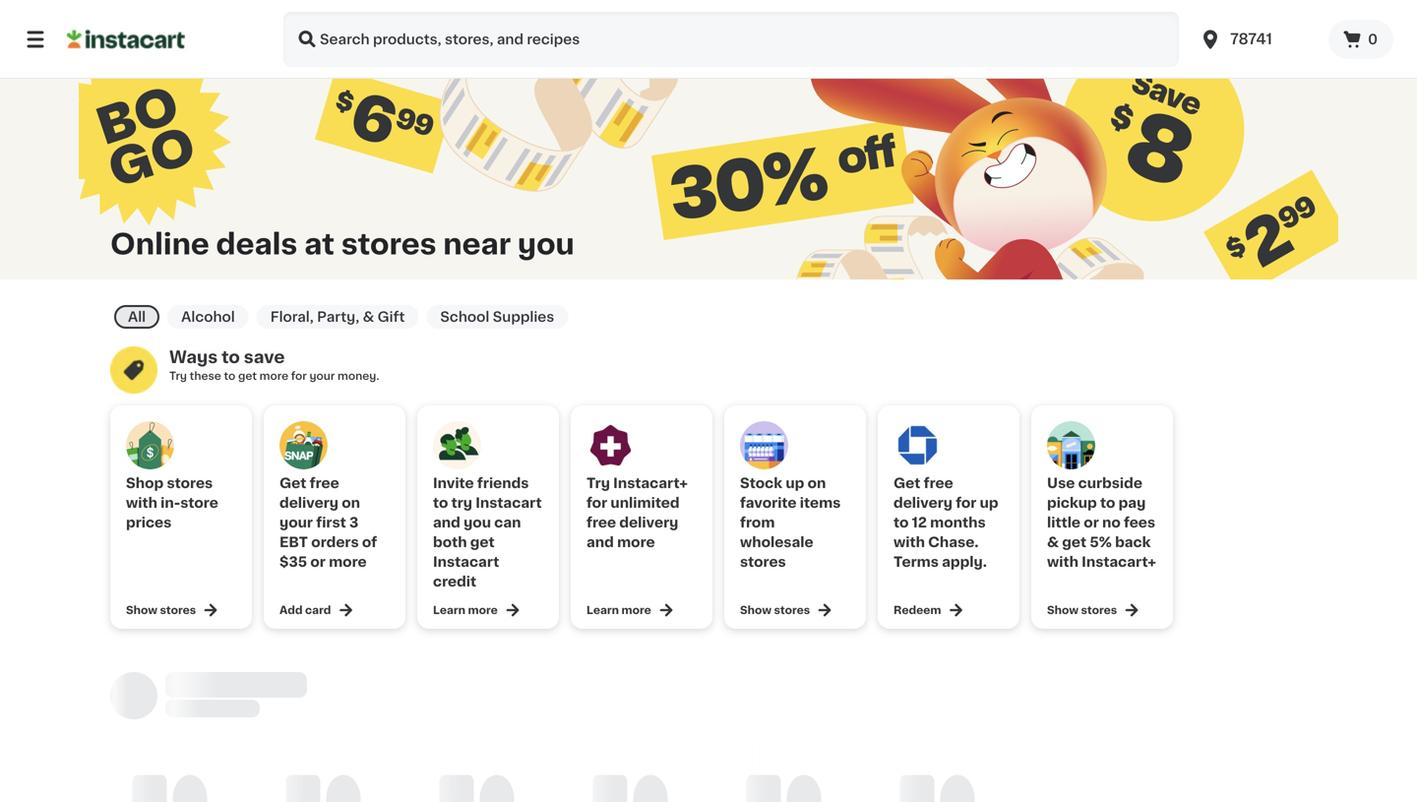 Task type: vqa. For each thing, say whether or not it's contained in the screenshot.
11:45am
no



Task type: locate. For each thing, give the bounding box(es) containing it.
with
[[126, 496, 157, 510], [894, 535, 925, 549], [1047, 555, 1079, 569]]

1 vertical spatial with
[[894, 535, 925, 549]]

0 vertical spatial your
[[309, 371, 335, 381]]

free up first
[[310, 476, 339, 490]]

get inside invite friends to try instacart and you can both get instacart credit
[[470, 535, 495, 549]]

free down unlimited
[[587, 516, 616, 530]]

1 vertical spatial you
[[464, 516, 491, 530]]

0 horizontal spatial on
[[342, 496, 360, 510]]

1 horizontal spatial or
[[1084, 516, 1099, 530]]

0 horizontal spatial instacart+
[[613, 476, 688, 490]]

show stores for stock up on favorite items from wholesale stores
[[740, 605, 810, 616]]

1 learn from the left
[[433, 605, 466, 616]]

1 horizontal spatial up
[[980, 496, 999, 510]]

1 horizontal spatial show
[[740, 605, 772, 616]]

get down little
[[1062, 535, 1087, 549]]

1 vertical spatial instacart
[[433, 555, 499, 569]]

get up 12
[[894, 476, 921, 490]]

to left save
[[222, 349, 240, 366]]

free inside get free delivery for up to 12 months with chase. terms apply.
[[924, 476, 953, 490]]

1 horizontal spatial learn more
[[587, 605, 651, 616]]

1 horizontal spatial instacart+
[[1082, 555, 1156, 569]]

you down try
[[464, 516, 491, 530]]

ebt
[[280, 535, 308, 549]]

2 show stores from the left
[[740, 605, 810, 616]]

0 vertical spatial on
[[808, 476, 826, 490]]

your
[[309, 371, 335, 381], [280, 516, 313, 530]]

more down save
[[259, 371, 288, 381]]

show stores down 5%
[[1047, 605, 1117, 616]]

with down shop
[[126, 496, 157, 510]]

0 horizontal spatial get
[[238, 371, 257, 381]]

delivery inside get free delivery on your first 3 ebt orders of $35 or more
[[280, 496, 339, 510]]

2 show from the left
[[740, 605, 772, 616]]

1 horizontal spatial for
[[587, 496, 607, 510]]

0 horizontal spatial and
[[433, 516, 460, 530]]

1 vertical spatial instacart+
[[1082, 555, 1156, 569]]

online deals at stores near you main content
[[0, 0, 1417, 802]]

2 horizontal spatial get
[[1062, 535, 1087, 549]]

3 show from the left
[[1047, 605, 1079, 616]]

stores
[[341, 230, 437, 258], [167, 476, 213, 490], [740, 555, 786, 569], [160, 605, 196, 616], [774, 605, 810, 616], [1081, 605, 1117, 616]]

pickup
[[1047, 496, 1097, 510]]

friends
[[477, 476, 529, 490]]

2 learn more from the left
[[587, 605, 651, 616]]

free for on
[[310, 476, 339, 490]]

alcohol
[[181, 310, 235, 324]]

pay
[[1119, 496, 1146, 510]]

0 vertical spatial or
[[1084, 516, 1099, 530]]

0 horizontal spatial free
[[310, 476, 339, 490]]

card
[[305, 605, 331, 616]]

you
[[518, 230, 575, 258], [464, 516, 491, 530]]

0 horizontal spatial for
[[291, 371, 307, 381]]

2 horizontal spatial with
[[1047, 555, 1079, 569]]

up
[[786, 476, 804, 490], [980, 496, 999, 510]]

curbside
[[1078, 476, 1143, 490]]

delivery for first
[[280, 496, 339, 510]]

up up months
[[980, 496, 999, 510]]

on up '3'
[[342, 496, 360, 510]]

deals
[[216, 230, 298, 258]]

5%
[[1090, 535, 1112, 549]]

1 horizontal spatial &
[[1047, 535, 1059, 549]]

up inside stock up on favorite items from wholesale stores
[[786, 476, 804, 490]]

instacart up can
[[476, 496, 542, 510]]

or left no
[[1084, 516, 1099, 530]]

1 horizontal spatial on
[[808, 476, 826, 490]]

1 vertical spatial your
[[280, 516, 313, 530]]

show down little
[[1047, 605, 1079, 616]]

or
[[1084, 516, 1099, 530], [310, 555, 326, 569]]

1 show from the left
[[126, 605, 157, 616]]

78741 button
[[1187, 12, 1329, 67], [1199, 12, 1317, 67]]

0 vertical spatial &
[[363, 310, 374, 324]]

learn
[[433, 605, 466, 616], [587, 605, 619, 616]]

2 horizontal spatial show
[[1047, 605, 1079, 616]]

to inside 'use curbside pickup to pay little or no fees & get 5% back with instacart+'
[[1100, 496, 1115, 510]]

for down floral,
[[291, 371, 307, 381]]

&
[[363, 310, 374, 324], [1047, 535, 1059, 549]]

0 horizontal spatial show
[[126, 605, 157, 616]]

and down unlimited
[[587, 535, 614, 549]]

with inside the shop stores with in-store prices
[[126, 496, 157, 510]]

in-
[[161, 496, 180, 510]]

instacart+ down back in the bottom right of the page
[[1082, 555, 1156, 569]]

1 horizontal spatial learn
[[587, 605, 619, 616]]

for inside get free delivery for up to 12 months with chase. terms apply.
[[956, 496, 977, 510]]

with down little
[[1047, 555, 1079, 569]]

show down wholesale at right bottom
[[740, 605, 772, 616]]

1 horizontal spatial free
[[587, 516, 616, 530]]

0 horizontal spatial or
[[310, 555, 326, 569]]

2 horizontal spatial delivery
[[894, 496, 953, 510]]

show stores for shop stores with in-store prices
[[126, 605, 196, 616]]

to left 12
[[894, 516, 909, 530]]

show for shop stores with in-store prices
[[126, 605, 157, 616]]

delivery up first
[[280, 496, 339, 510]]

instacart+ up unlimited
[[613, 476, 688, 490]]

instacart up credit on the bottom of the page
[[433, 555, 499, 569]]

to
[[222, 349, 240, 366], [224, 371, 236, 381], [433, 496, 448, 510], [1100, 496, 1115, 510], [894, 516, 909, 530]]

get inside get free delivery for up to 12 months with chase. terms apply.
[[894, 476, 921, 490]]

0 vertical spatial and
[[433, 516, 460, 530]]

with inside get free delivery for up to 12 months with chase. terms apply.
[[894, 535, 925, 549]]

and inside try instacart+ for unlimited free delivery and more
[[587, 535, 614, 549]]

free up 12
[[924, 476, 953, 490]]

more down orders
[[329, 555, 367, 569]]

your inside get free delivery on your first 3 ebt orders of $35 or more
[[280, 516, 313, 530]]

instacart+ inside 'use curbside pickup to pay little or no fees & get 5% back with instacart+'
[[1082, 555, 1156, 569]]

learn more
[[433, 605, 498, 616], [587, 605, 651, 616]]

school supplies
[[440, 310, 554, 324]]

you right near
[[518, 230, 575, 258]]

0 horizontal spatial show stores
[[126, 605, 196, 616]]

1 horizontal spatial and
[[587, 535, 614, 549]]

1 horizontal spatial get
[[470, 535, 495, 549]]

learn for try instacart+ for unlimited free delivery and more
[[587, 605, 619, 616]]

0 vertical spatial up
[[786, 476, 804, 490]]

up up items
[[786, 476, 804, 490]]

first
[[316, 516, 346, 530]]

& left gift
[[363, 310, 374, 324]]

get free delivery for up to 12 months with chase. terms apply.
[[894, 476, 999, 569]]

0 horizontal spatial you
[[464, 516, 491, 530]]

get up ebt
[[280, 476, 306, 490]]

0 horizontal spatial learn more
[[433, 605, 498, 616]]

stock
[[740, 476, 783, 490]]

1 vertical spatial on
[[342, 496, 360, 510]]

to left try
[[433, 496, 448, 510]]

try down the ways
[[169, 371, 187, 381]]

1 show stores from the left
[[126, 605, 196, 616]]

0 horizontal spatial get
[[280, 476, 306, 490]]

both
[[433, 535, 467, 549]]

2 get from the left
[[894, 476, 921, 490]]

0 horizontal spatial delivery
[[280, 496, 339, 510]]

1 horizontal spatial get
[[894, 476, 921, 490]]

more down unlimited
[[617, 535, 655, 549]]

get inside get free delivery on your first 3 ebt orders of $35 or more
[[280, 476, 306, 490]]

2 horizontal spatial free
[[924, 476, 953, 490]]

delivery inside try instacart+ for unlimited free delivery and more
[[619, 516, 678, 530]]

0 horizontal spatial try
[[169, 371, 187, 381]]

and
[[433, 516, 460, 530], [587, 535, 614, 549]]

for up months
[[956, 496, 977, 510]]

savings education cards icon image
[[110, 346, 157, 394]]

back
[[1115, 535, 1151, 549]]

1 horizontal spatial try
[[587, 476, 610, 490]]

floral,
[[270, 310, 314, 324]]

from
[[740, 516, 775, 530]]

or right $35
[[310, 555, 326, 569]]

delivery inside get free delivery for up to 12 months with chase. terms apply.
[[894, 496, 953, 510]]

0 horizontal spatial up
[[786, 476, 804, 490]]

save
[[244, 349, 285, 366]]

0 vertical spatial instacart+
[[613, 476, 688, 490]]

2 horizontal spatial for
[[956, 496, 977, 510]]

0 vertical spatial you
[[518, 230, 575, 258]]

your left the money.
[[309, 371, 335, 381]]

and up both
[[433, 516, 460, 530]]

show stores down wholesale at right bottom
[[740, 605, 810, 616]]

try inside the "ways to save try these to get more for your money."
[[169, 371, 187, 381]]

1 horizontal spatial with
[[894, 535, 925, 549]]

more
[[259, 371, 288, 381], [617, 535, 655, 549], [329, 555, 367, 569], [468, 605, 498, 616], [622, 605, 651, 616]]

learn more for try instacart+ for unlimited free delivery and more
[[587, 605, 651, 616]]

show
[[126, 605, 157, 616], [740, 605, 772, 616], [1047, 605, 1079, 616]]

try right friends at the bottom of the page
[[587, 476, 610, 490]]

1 vertical spatial up
[[980, 496, 999, 510]]

3 show stores from the left
[[1047, 605, 1117, 616]]

on inside get free delivery on your first 3 ebt orders of $35 or more
[[342, 496, 360, 510]]

1 get from the left
[[280, 476, 306, 490]]

2 78741 button from the left
[[1199, 12, 1317, 67]]

& down little
[[1047, 535, 1059, 549]]

instacart+
[[613, 476, 688, 490], [1082, 555, 1156, 569]]

shop stores with in-store prices
[[126, 476, 218, 530]]

2 learn from the left
[[587, 605, 619, 616]]

0 horizontal spatial with
[[126, 496, 157, 510]]

0 vertical spatial with
[[126, 496, 157, 510]]

try
[[169, 371, 187, 381], [587, 476, 610, 490]]

up inside get free delivery for up to 12 months with chase. terms apply.
[[980, 496, 999, 510]]

get down can
[[470, 535, 495, 549]]

add card
[[280, 605, 331, 616]]

None search field
[[283, 12, 1179, 67]]

get down save
[[238, 371, 257, 381]]

free
[[310, 476, 339, 490], [924, 476, 953, 490], [587, 516, 616, 530]]

1 vertical spatial or
[[310, 555, 326, 569]]

0 horizontal spatial &
[[363, 310, 374, 324]]

supplies
[[493, 310, 554, 324]]

show down prices
[[126, 605, 157, 616]]

2 horizontal spatial show stores
[[1047, 605, 1117, 616]]

more inside get free delivery on your first 3 ebt orders of $35 or more
[[329, 555, 367, 569]]

1 learn more from the left
[[433, 605, 498, 616]]

get
[[280, 476, 306, 490], [894, 476, 921, 490]]

show stores for use curbside pickup to pay little or no fees & get 5% back with instacart+
[[1047, 605, 1117, 616]]

2 vertical spatial with
[[1047, 555, 1079, 569]]

1 vertical spatial &
[[1047, 535, 1059, 549]]

free inside get free delivery on your first 3 ebt orders of $35 or more
[[310, 476, 339, 490]]

12
[[912, 516, 927, 530]]

credit
[[433, 575, 477, 589]]

on up items
[[808, 476, 826, 490]]

can
[[494, 516, 521, 530]]

show for stock up on favorite items from wholesale stores
[[740, 605, 772, 616]]

shop
[[126, 476, 164, 490]]

1 vertical spatial try
[[587, 476, 610, 490]]

1 vertical spatial and
[[587, 535, 614, 549]]

delivery up 12
[[894, 496, 953, 510]]

learn for invite friends to try instacart and you can both get instacart credit
[[433, 605, 466, 616]]

1 horizontal spatial show stores
[[740, 605, 810, 616]]

1 78741 button from the left
[[1187, 12, 1329, 67]]

delivery down unlimited
[[619, 516, 678, 530]]

party,
[[317, 310, 359, 324]]

for left unlimited
[[587, 496, 607, 510]]

show stores
[[126, 605, 196, 616], [740, 605, 810, 616], [1047, 605, 1117, 616]]

free inside try instacart+ for unlimited free delivery and more
[[587, 516, 616, 530]]

for
[[291, 371, 307, 381], [587, 496, 607, 510], [956, 496, 977, 510]]

0 vertical spatial try
[[169, 371, 187, 381]]

1 horizontal spatial you
[[518, 230, 575, 258]]

months
[[930, 516, 986, 530]]

instacart
[[476, 496, 542, 510], [433, 555, 499, 569]]

stores inside stock up on favorite items from wholesale stores
[[740, 555, 786, 569]]

your up ebt
[[280, 516, 313, 530]]

show stores down prices
[[126, 605, 196, 616]]

alcohol link
[[167, 305, 249, 329]]

0 horizontal spatial learn
[[433, 605, 466, 616]]

invite
[[433, 476, 474, 490]]

more inside the "ways to save try these to get more for your money."
[[259, 371, 288, 381]]

try inside try instacart+ for unlimited free delivery and more
[[587, 476, 610, 490]]

to inside invite friends to try instacart and you can both get instacart credit
[[433, 496, 448, 510]]

on
[[808, 476, 826, 490], [342, 496, 360, 510]]

1 horizontal spatial delivery
[[619, 516, 678, 530]]

with up the terms at the right of page
[[894, 535, 925, 549]]

delivery
[[280, 496, 339, 510], [894, 496, 953, 510], [619, 516, 678, 530]]

get
[[238, 371, 257, 381], [470, 535, 495, 549], [1062, 535, 1087, 549]]

to down curbside
[[1100, 496, 1115, 510]]



Task type: describe. For each thing, give the bounding box(es) containing it.
these
[[190, 371, 221, 381]]

add
[[280, 605, 303, 616]]

terms
[[894, 555, 939, 569]]

0 button
[[1329, 20, 1394, 59]]

invite friends to try instacart and you can both get instacart credit
[[433, 476, 542, 589]]

get for get free delivery on your first 3 ebt orders of $35 or more
[[280, 476, 306, 490]]

no
[[1102, 516, 1121, 530]]

favorite
[[740, 496, 797, 510]]

or inside get free delivery on your first 3 ebt orders of $35 or more
[[310, 555, 326, 569]]

get for get free delivery for up to 12 months with chase. terms apply.
[[894, 476, 921, 490]]

all
[[128, 310, 146, 324]]

orders
[[311, 535, 359, 549]]

3
[[349, 516, 359, 530]]

78741
[[1230, 32, 1272, 46]]

your inside the "ways to save try these to get more for your money."
[[309, 371, 335, 381]]

use curbside pickup to pay little or no fees & get 5% back with instacart+
[[1047, 476, 1156, 569]]

for inside the "ways to save try these to get more for your money."
[[291, 371, 307, 381]]

show for use curbside pickup to pay little or no fees & get 5% back with instacart+
[[1047, 605, 1079, 616]]

instacart logo image
[[67, 28, 185, 51]]

prices
[[126, 516, 172, 530]]

floral, party, & gift link
[[257, 305, 419, 329]]

of
[[362, 535, 377, 549]]

items
[[800, 496, 841, 510]]

fees
[[1124, 516, 1156, 530]]

wholesale
[[740, 535, 814, 549]]

ways to save try these to get more for your money.
[[169, 349, 379, 381]]

ways
[[169, 349, 218, 366]]

to inside get free delivery for up to 12 months with chase. terms apply.
[[894, 516, 909, 530]]

0 vertical spatial instacart
[[476, 496, 542, 510]]

get inside the "ways to save try these to get more for your money."
[[238, 371, 257, 381]]

online
[[110, 230, 209, 258]]

more inside try instacart+ for unlimited free delivery and more
[[617, 535, 655, 549]]

apply.
[[942, 555, 987, 569]]

& inside 'use curbside pickup to pay little or no fees & get 5% back with instacart+'
[[1047, 535, 1059, 549]]

school supplies link
[[427, 305, 568, 329]]

all link
[[114, 305, 160, 329]]

learn more for invite friends to try instacart and you can both get instacart credit
[[433, 605, 498, 616]]

delivery for to
[[894, 496, 953, 510]]

more down try instacart+ for unlimited free delivery and more
[[622, 605, 651, 616]]

$35
[[280, 555, 307, 569]]

school
[[440, 310, 489, 324]]

0
[[1368, 32, 1378, 46]]

chase.
[[928, 535, 979, 549]]

money.
[[338, 371, 379, 381]]

free for for
[[924, 476, 953, 490]]

Search field
[[283, 12, 1179, 67]]

get inside 'use curbside pickup to pay little or no fees & get 5% back with instacart+'
[[1062, 535, 1087, 549]]

little
[[1047, 516, 1081, 530]]

near
[[443, 230, 511, 258]]

to right these at the top left of page
[[224, 371, 236, 381]]

and inside invite friends to try instacart and you can both get instacart credit
[[433, 516, 460, 530]]

get free delivery on your first 3 ebt orders of $35 or more
[[280, 476, 377, 569]]

try
[[451, 496, 472, 510]]

instacart+ inside try instacart+ for unlimited free delivery and more
[[613, 476, 688, 490]]

you inside invite friends to try instacart and you can both get instacart credit
[[464, 516, 491, 530]]

at
[[304, 230, 335, 258]]

store
[[180, 496, 218, 510]]

for inside try instacart+ for unlimited free delivery and more
[[587, 496, 607, 510]]

gift
[[378, 310, 405, 324]]

or inside 'use curbside pickup to pay little or no fees & get 5% back with instacart+'
[[1084, 516, 1099, 530]]

stores inside the shop stores with in-store prices
[[167, 476, 213, 490]]

redeem
[[894, 605, 941, 616]]

on inside stock up on favorite items from wholesale stores
[[808, 476, 826, 490]]

more down credit on the bottom of the page
[[468, 605, 498, 616]]

stock up on favorite items from wholesale stores
[[740, 476, 841, 569]]

floral, party, & gift
[[270, 310, 405, 324]]

online deals at stores near you
[[110, 230, 575, 258]]

unlimited
[[611, 496, 680, 510]]

try instacart+ for unlimited free delivery and more
[[587, 476, 688, 549]]

with inside 'use curbside pickup to pay little or no fees & get 5% back with instacart+'
[[1047, 555, 1079, 569]]

use
[[1047, 476, 1075, 490]]



